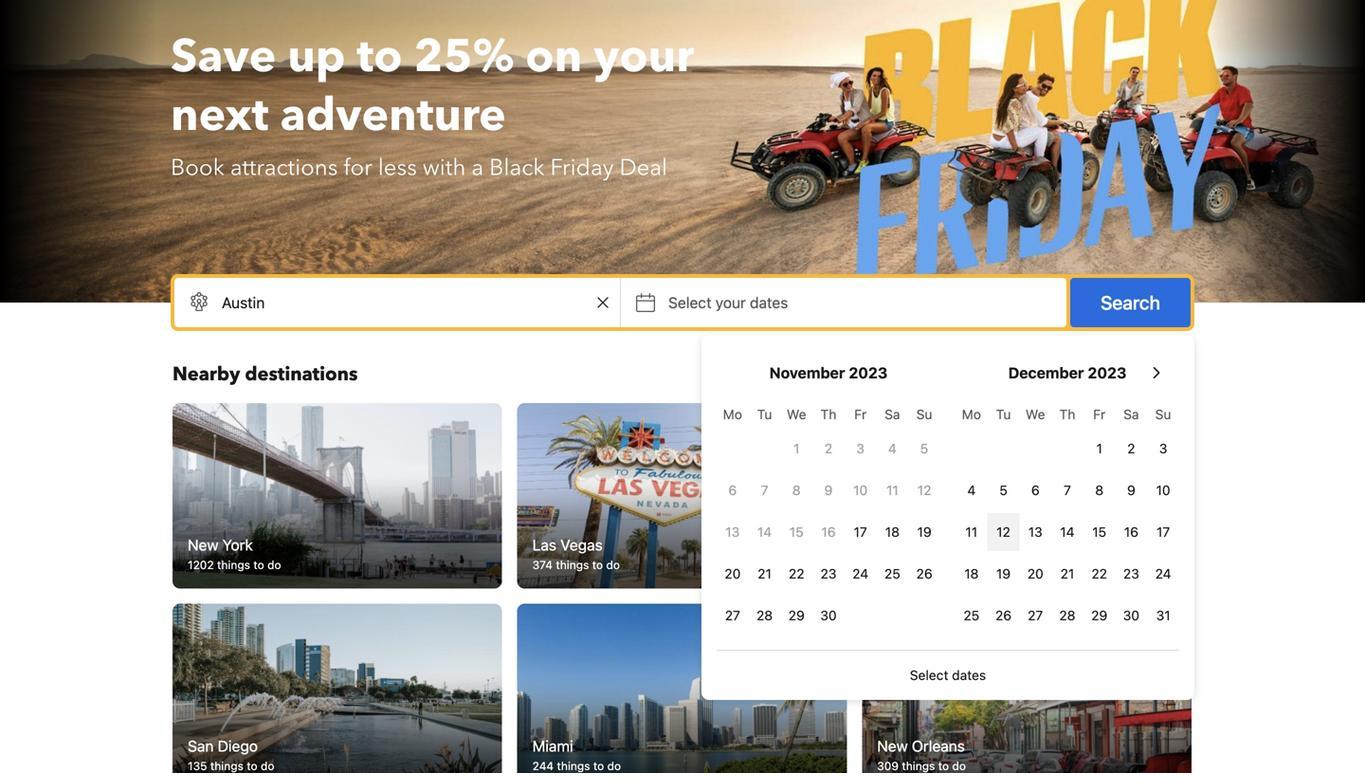 Task type: locate. For each thing, give the bounding box(es) containing it.
1 horizontal spatial fr
[[1094, 406, 1106, 422]]

1 horizontal spatial 29
[[1092, 607, 1108, 623]]

14 right 13 november 2023 option
[[758, 524, 772, 540]]

1 inside option
[[1097, 441, 1103, 456]]

22 right 21 november 2023 checkbox
[[789, 566, 805, 581]]

1 horizontal spatial 24
[[1156, 566, 1172, 581]]

things for las vegas
[[556, 558, 589, 572]]

11 right 10 option
[[887, 482, 899, 498]]

18 right 17 option
[[886, 524, 900, 540]]

2 inside 2 december 2023 option
[[1128, 441, 1136, 456]]

21 inside 21 november 2023 checkbox
[[758, 566, 772, 581]]

7
[[761, 482, 769, 498], [1064, 482, 1072, 498]]

new inside "new orleans 309 things to do"
[[878, 737, 908, 755]]

15
[[790, 524, 804, 540], [1093, 524, 1107, 540]]

22 December 2023 checkbox
[[1084, 555, 1116, 593]]

2 December 2023 checkbox
[[1116, 430, 1148, 468]]

0 vertical spatial new
[[188, 536, 219, 554]]

1 vertical spatial new
[[878, 737, 908, 755]]

17 right 16 december 2023 checkbox on the right bottom
[[1157, 524, 1171, 540]]

things down the diego
[[210, 759, 244, 772]]

to down west
[[934, 558, 945, 572]]

2 7 from the left
[[1064, 482, 1072, 498]]

6 for 6 december 2023 option
[[1032, 482, 1040, 498]]

1 horizontal spatial 4
[[968, 482, 976, 498]]

1 14 from the left
[[758, 524, 772, 540]]

to down the diego
[[247, 759, 258, 772]]

with
[[423, 152, 466, 184]]

20 for 20 december 2023 option
[[1028, 566, 1044, 581]]

0 horizontal spatial 23
[[821, 566, 837, 581]]

1 horizontal spatial 20
[[1028, 566, 1044, 581]]

sa up 4 checkbox
[[885, 406, 901, 422]]

black
[[490, 152, 545, 184]]

0 horizontal spatial we
[[787, 406, 807, 422]]

2 9 from the left
[[1128, 482, 1136, 498]]

1 vertical spatial 25
[[964, 607, 980, 623]]

25 left the 26 december 2023 option
[[964, 607, 980, 623]]

12 November 2023 checkbox
[[909, 471, 941, 509]]

2 we from the left
[[1026, 406, 1046, 422]]

to
[[357, 26, 403, 88], [254, 558, 264, 572], [593, 558, 603, 572], [934, 558, 945, 572], [247, 759, 258, 772], [594, 759, 604, 772], [939, 759, 949, 772]]

do inside miami 244 things to do
[[608, 759, 621, 772]]

1 horizontal spatial your
[[716, 294, 746, 312]]

29 inside checkbox
[[1092, 607, 1108, 623]]

25 down key
[[885, 566, 901, 581]]

23
[[821, 566, 837, 581], [1124, 566, 1140, 581]]

2 13 from the left
[[1029, 524, 1043, 540]]

1 horizontal spatial we
[[1026, 406, 1046, 422]]

new up 309
[[878, 737, 908, 755]]

24 inside option
[[1156, 566, 1172, 581]]

28 for 28 november 2023 option
[[757, 607, 773, 623]]

1 2 from the left
[[825, 441, 833, 456]]

0 horizontal spatial su
[[917, 406, 933, 422]]

su up 3 december 2023 checkbox at the right bottom of page
[[1156, 406, 1172, 422]]

11
[[887, 482, 899, 498], [966, 524, 978, 540]]

1 3 from the left
[[857, 441, 865, 456]]

6
[[729, 482, 737, 498], [1032, 482, 1040, 498]]

2 28 from the left
[[1060, 607, 1076, 623]]

5 for 5 december 2023 option
[[1000, 482, 1008, 498]]

1 horizontal spatial 21
[[1061, 566, 1075, 581]]

1 horizontal spatial 5
[[1000, 482, 1008, 498]]

17 inside checkbox
[[1157, 524, 1171, 540]]

26 inside 26 november 2023 checkbox
[[917, 566, 933, 581]]

21 right 20 december 2023 option
[[1061, 566, 1075, 581]]

select dates
[[910, 667, 987, 683]]

3 for december 2023
[[1160, 441, 1168, 456]]

22 inside option
[[1092, 566, 1108, 581]]

13 right '12' checkbox
[[1029, 524, 1043, 540]]

0 horizontal spatial 11
[[887, 482, 899, 498]]

29 right 28 'option'
[[1092, 607, 1108, 623]]

new york 1202 things to do
[[188, 536, 281, 572]]

things inside las vegas 374 things to do
[[556, 558, 589, 572]]

2 10 from the left
[[1157, 482, 1171, 498]]

28 right 27 december 2023 checkbox
[[1060, 607, 1076, 623]]

17
[[854, 524, 868, 540], [1157, 524, 1171, 540]]

6 December 2023 checkbox
[[1020, 471, 1052, 509]]

0 horizontal spatial 6
[[729, 482, 737, 498]]

to inside the san diego 135 things to do
[[247, 759, 258, 772]]

16 inside checkbox
[[1125, 524, 1139, 540]]

9 for the 9 november 2023 checkbox
[[825, 482, 833, 498]]

2 2023 from the left
[[1088, 364, 1127, 382]]

19 inside 19 december 2023 option
[[997, 566, 1011, 581]]

2 sa from the left
[[1124, 406, 1140, 422]]

we for december
[[1026, 406, 1046, 422]]

14 right 13 option
[[1061, 524, 1075, 540]]

18 November 2023 checkbox
[[877, 513, 909, 551]]

2 su from the left
[[1156, 406, 1172, 422]]

1 15 from the left
[[790, 524, 804, 540]]

grid for november
[[717, 396, 941, 635]]

11 November 2023 checkbox
[[877, 471, 909, 509]]

dates down 25 december 2023 option
[[953, 667, 987, 683]]

24 right 23 checkbox
[[1156, 566, 1172, 581]]

30 right '29 november 2023' option
[[821, 607, 837, 623]]

21 for 21 december 2023 'option'
[[1061, 566, 1075, 581]]

2 16 from the left
[[1125, 524, 1139, 540]]

19 inside 19 november 2023 option
[[918, 524, 932, 540]]

do for new york
[[268, 558, 281, 572]]

16 right 15 november 2023 option
[[822, 524, 836, 540]]

0 vertical spatial 5
[[921, 441, 929, 456]]

26 inside the 26 december 2023 option
[[996, 607, 1012, 623]]

1 horizontal spatial th
[[1060, 406, 1076, 422]]

10 right 9 december 2023 checkbox
[[1157, 482, 1171, 498]]

we
[[787, 406, 807, 422], [1026, 406, 1046, 422]]

28 right the 27 option
[[757, 607, 773, 623]]

2 grid from the left
[[956, 396, 1180, 635]]

1 horizontal spatial 23
[[1124, 566, 1140, 581]]

1
[[794, 441, 800, 456], [1097, 441, 1103, 456]]

york
[[223, 536, 253, 554]]

0 vertical spatial 4
[[889, 441, 897, 456]]

15 right 14 option
[[1093, 524, 1107, 540]]

1 horizontal spatial 27
[[1028, 607, 1044, 623]]

0 vertical spatial 26
[[917, 566, 933, 581]]

mo for december
[[962, 406, 982, 422]]

18
[[886, 524, 900, 540], [965, 566, 979, 581]]

23 inside checkbox
[[821, 566, 837, 581]]

sa up 2 december 2023 option
[[1124, 406, 1140, 422]]

29 for 29 december 2023 checkbox at bottom right
[[1092, 607, 1108, 623]]

1 7 from the left
[[761, 482, 769, 498]]

2 14 from the left
[[1061, 524, 1075, 540]]

0 horizontal spatial 24
[[853, 566, 869, 581]]

9 inside checkbox
[[825, 482, 833, 498]]

0 horizontal spatial 10
[[854, 482, 868, 498]]

1 8 from the left
[[793, 482, 801, 498]]

things inside new york 1202 things to do
[[217, 558, 250, 572]]

8 right 7 december 2023 option on the bottom right
[[1096, 482, 1104, 498]]

21 for 21 november 2023 checkbox
[[758, 566, 772, 581]]

16 right 15 checkbox
[[1125, 524, 1139, 540]]

27 December 2023 checkbox
[[1020, 597, 1052, 635]]

1 for november
[[794, 441, 800, 456]]

0 horizontal spatial 2023
[[849, 364, 888, 382]]

29 for '29 november 2023' option
[[789, 607, 805, 623]]

1 horizontal spatial 3
[[1160, 441, 1168, 456]]

2 fr from the left
[[1094, 406, 1106, 422]]

new up 1202
[[188, 536, 219, 554]]

5 right 4 checkbox
[[921, 441, 929, 456]]

5 inside checkbox
[[921, 441, 929, 456]]

0 horizontal spatial your
[[594, 26, 695, 88]]

8 inside 'checkbox'
[[793, 482, 801, 498]]

1 horizontal spatial 15
[[1093, 524, 1107, 540]]

23 inside checkbox
[[1124, 566, 1140, 581]]

8 inside checkbox
[[1096, 482, 1104, 498]]

1 vertical spatial your
[[716, 294, 746, 312]]

26 right 25 december 2023 option
[[996, 607, 1012, 623]]

1 21 from the left
[[758, 566, 772, 581]]

miami
[[533, 737, 574, 755]]

15 December 2023 checkbox
[[1084, 513, 1116, 551]]

0 vertical spatial 19
[[918, 524, 932, 540]]

10 inside option
[[854, 482, 868, 498]]

do
[[268, 558, 281, 572], [607, 558, 620, 572], [948, 558, 962, 572], [261, 759, 275, 772], [608, 759, 621, 772], [953, 759, 966, 772]]

1 horizontal spatial 30
[[1124, 607, 1140, 623]]

28
[[757, 607, 773, 623], [1060, 607, 1076, 623]]

21 inside 21 december 2023 'option'
[[1061, 566, 1075, 581]]

16 inside option
[[822, 524, 836, 540]]

1 fr from the left
[[855, 406, 867, 422]]

1 1 from the left
[[794, 441, 800, 456]]

0 horizontal spatial 17
[[854, 524, 868, 540]]

27 right the 26 december 2023 option
[[1028, 607, 1044, 623]]

23 right 22 december 2023 option
[[1124, 566, 1140, 581]]

2 2 from the left
[[1128, 441, 1136, 456]]

your
[[594, 26, 695, 88], [716, 294, 746, 312]]

to right 'up'
[[357, 26, 403, 88]]

11 inside checkbox
[[887, 482, 899, 498]]

14 inside option
[[1061, 524, 1075, 540]]

27 inside checkbox
[[1028, 607, 1044, 623]]

24 November 2023 checkbox
[[845, 555, 877, 593]]

tu down december
[[997, 406, 1011, 422]]

things down york
[[217, 558, 250, 572]]

new for new york
[[188, 536, 219, 554]]

new inside new york 1202 things to do
[[188, 536, 219, 554]]

8
[[793, 482, 801, 498], [1096, 482, 1104, 498]]

29 November 2023 checkbox
[[781, 597, 813, 635]]

0 horizontal spatial 13
[[726, 524, 740, 540]]

24 inside option
[[853, 566, 869, 581]]

30 right 29 december 2023 checkbox at bottom right
[[1124, 607, 1140, 623]]

0 horizontal spatial 30
[[821, 607, 837, 623]]

23 for 23 checkbox
[[821, 566, 837, 581]]

new york image
[[173, 403, 502, 589]]

25 inside checkbox
[[885, 566, 901, 581]]

22
[[789, 566, 805, 581], [1092, 566, 1108, 581]]

fr up 3 november 2023 checkbox
[[855, 406, 867, 422]]

1 horizontal spatial 10
[[1157, 482, 1171, 498]]

9
[[825, 482, 833, 498], [1128, 482, 1136, 498]]

25
[[885, 566, 901, 581], [964, 607, 980, 623]]

2 30 from the left
[[1124, 607, 1140, 623]]

0 horizontal spatial 16
[[822, 524, 836, 540]]

13 left 14 checkbox on the right
[[726, 524, 740, 540]]

2 15 from the left
[[1093, 524, 1107, 540]]

1 horizontal spatial 2023
[[1088, 364, 1127, 382]]

orleans
[[912, 737, 965, 755]]

do inside "new orleans 309 things to do"
[[953, 759, 966, 772]]

13
[[726, 524, 740, 540], [1029, 524, 1043, 540]]

th up the '2' checkbox
[[821, 406, 837, 422]]

2023 right november
[[849, 364, 888, 382]]

0 horizontal spatial grid
[[717, 396, 941, 635]]

to down vegas
[[593, 558, 603, 572]]

select for select your dates
[[669, 294, 712, 312]]

0 vertical spatial 11
[[887, 482, 899, 498]]

27
[[725, 607, 741, 623], [1028, 607, 1044, 623]]

9 right 8 'checkbox'
[[825, 482, 833, 498]]

1 we from the left
[[787, 406, 807, 422]]

3 left 4 checkbox
[[857, 441, 865, 456]]

30 for 30 november 2023 option
[[821, 607, 837, 623]]

10 right the 9 november 2023 checkbox
[[854, 482, 868, 498]]

20
[[725, 566, 741, 581], [1028, 566, 1044, 581]]

1 horizontal spatial 25
[[964, 607, 980, 623]]

0 horizontal spatial 26
[[917, 566, 933, 581]]

25 for 25 november 2023 checkbox
[[885, 566, 901, 581]]

2 left 3 november 2023 checkbox
[[825, 441, 833, 456]]

0 horizontal spatial 2
[[825, 441, 833, 456]]

15 right 14 checkbox on the right
[[790, 524, 804, 540]]

0 horizontal spatial new
[[188, 536, 219, 554]]

10 inside checkbox
[[1157, 482, 1171, 498]]

17 left 18 option
[[854, 524, 868, 540]]

18 left 19 december 2023 option
[[965, 566, 979, 581]]

23 for 23 checkbox
[[1124, 566, 1140, 581]]

10 November 2023 checkbox
[[845, 471, 877, 509]]

1 10 from the left
[[854, 482, 868, 498]]

tu
[[758, 406, 772, 422], [997, 406, 1011, 422]]

10 December 2023 checkbox
[[1148, 471, 1180, 509]]

0 vertical spatial your
[[594, 26, 695, 88]]

tu down november
[[758, 406, 772, 422]]

1 inside checkbox
[[794, 441, 800, 456]]

3
[[857, 441, 865, 456], [1160, 441, 1168, 456]]

to inside las vegas 374 things to do
[[593, 558, 603, 572]]

22 for 22 december 2023 option
[[1092, 566, 1108, 581]]

1 horizontal spatial 17
[[1157, 524, 1171, 540]]

15 inside option
[[790, 524, 804, 540]]

your inside save up to 25% on your next adventure book attractions for less with a black friday deal
[[594, 26, 695, 88]]

1 9 from the left
[[825, 482, 833, 498]]

1 vertical spatial select
[[910, 667, 949, 683]]

1 horizontal spatial mo
[[962, 406, 982, 422]]

0 horizontal spatial 12
[[918, 482, 932, 498]]

fr
[[855, 406, 867, 422], [1094, 406, 1106, 422]]

1 horizontal spatial sa
[[1124, 406, 1140, 422]]

0 horizontal spatial 1
[[794, 441, 800, 456]]

0 horizontal spatial tu
[[758, 406, 772, 422]]

1202
[[188, 558, 214, 572]]

0 horizontal spatial sa
[[885, 406, 901, 422]]

9 inside checkbox
[[1128, 482, 1136, 498]]

th
[[821, 406, 837, 422], [1060, 406, 1076, 422]]

do inside key west 117 things to do
[[948, 558, 962, 572]]

do right 1202
[[268, 558, 281, 572]]

24 December 2023 checkbox
[[1148, 555, 1180, 593]]

2 tu from the left
[[997, 406, 1011, 422]]

12 December 2023 checkbox
[[988, 513, 1020, 551]]

374
[[533, 558, 553, 572]]

new orleans image
[[862, 604, 1192, 773]]

su for november 2023
[[917, 406, 933, 422]]

17 for 17 checkbox
[[1157, 524, 1171, 540]]

10 for "10" checkbox
[[1157, 482, 1171, 498]]

things down orleans
[[902, 759, 936, 772]]

16
[[822, 524, 836, 540], [1125, 524, 1139, 540]]

2 24 from the left
[[1156, 566, 1172, 581]]

1 20 from the left
[[725, 566, 741, 581]]

14 inside checkbox
[[758, 524, 772, 540]]

5 for 5 checkbox
[[921, 441, 929, 456]]

11 left '12' checkbox
[[966, 524, 978, 540]]

1 vertical spatial 12
[[997, 524, 1011, 540]]

4 right 3 november 2023 checkbox
[[889, 441, 897, 456]]

24 left 117
[[853, 566, 869, 581]]

mo
[[723, 406, 743, 422], [962, 406, 982, 422]]

0 horizontal spatial 21
[[758, 566, 772, 581]]

1 horizontal spatial 6
[[1032, 482, 1040, 498]]

20 right 19 december 2023 option
[[1028, 566, 1044, 581]]

0 horizontal spatial 15
[[790, 524, 804, 540]]

25 November 2023 checkbox
[[877, 555, 909, 593]]

21 right 20 option in the bottom right of the page
[[758, 566, 772, 581]]

1 28 from the left
[[757, 607, 773, 623]]

0 vertical spatial 18
[[886, 524, 900, 540]]

to inside key west 117 things to do
[[934, 558, 945, 572]]

0 horizontal spatial 18
[[886, 524, 900, 540]]

dates up november
[[750, 294, 788, 312]]

to for new york
[[254, 558, 264, 572]]

1 th from the left
[[821, 406, 837, 422]]

29 inside option
[[789, 607, 805, 623]]

3 right 2 december 2023 option
[[1160, 441, 1168, 456]]

1 horizontal spatial 12
[[997, 524, 1011, 540]]

28 November 2023 checkbox
[[749, 597, 781, 635]]

2 23 from the left
[[1124, 566, 1140, 581]]

1 horizontal spatial 11
[[966, 524, 978, 540]]

diego
[[218, 737, 258, 755]]

16 December 2023 checkbox
[[1116, 513, 1148, 551]]

dates
[[750, 294, 788, 312], [953, 667, 987, 683]]

to right 244
[[594, 759, 604, 772]]

0 horizontal spatial 20
[[725, 566, 741, 581]]

6 right 5 december 2023 option
[[1032, 482, 1040, 498]]

1 27 from the left
[[725, 607, 741, 623]]

2 17 from the left
[[1157, 524, 1171, 540]]

4 left 5 december 2023 option
[[968, 482, 976, 498]]

26 down west
[[917, 566, 933, 581]]

1 horizontal spatial 2
[[1128, 441, 1136, 456]]

do right 374
[[607, 558, 620, 572]]

do right 26 november 2023 checkbox
[[948, 558, 962, 572]]

15 for 15 november 2023 option
[[790, 524, 804, 540]]

1 vertical spatial 4
[[968, 482, 976, 498]]

1 left the '2' checkbox
[[794, 441, 800, 456]]

19
[[918, 524, 932, 540], [997, 566, 1011, 581]]

10
[[854, 482, 868, 498], [1157, 482, 1171, 498]]

2 8 from the left
[[1096, 482, 1104, 498]]

6 inside option
[[729, 482, 737, 498]]

do right 135
[[261, 759, 275, 772]]

1 16 from the left
[[822, 524, 836, 540]]

29 right 28 november 2023 option
[[789, 607, 805, 623]]

th down the december 2023
[[1060, 406, 1076, 422]]

2 29 from the left
[[1092, 607, 1108, 623]]

2 right 1 option
[[1128, 441, 1136, 456]]

1 horizontal spatial new
[[878, 737, 908, 755]]

to down orleans
[[939, 759, 949, 772]]

su up 5 checkbox
[[917, 406, 933, 422]]

1 horizontal spatial 9
[[1128, 482, 1136, 498]]

2 6 from the left
[[1032, 482, 1040, 498]]

0 vertical spatial dates
[[750, 294, 788, 312]]

12
[[918, 482, 932, 498], [997, 524, 1011, 540]]

8 right 7 checkbox
[[793, 482, 801, 498]]

9 December 2023 checkbox
[[1116, 471, 1148, 509]]

24
[[853, 566, 869, 581], [1156, 566, 1172, 581]]

tu for december
[[997, 406, 1011, 422]]

things down miami
[[557, 759, 590, 772]]

17 December 2023 checkbox
[[1148, 513, 1180, 551]]

1 6 from the left
[[729, 482, 737, 498]]

1 horizontal spatial 26
[[996, 607, 1012, 623]]

1 tu from the left
[[758, 406, 772, 422]]

sa
[[885, 406, 901, 422], [1124, 406, 1140, 422]]

adventure
[[280, 84, 506, 147]]

1 grid from the left
[[717, 396, 941, 635]]

30
[[821, 607, 837, 623], [1124, 607, 1140, 623]]

19 for 19 november 2023 option
[[918, 524, 932, 540]]

do inside las vegas 374 things to do
[[607, 558, 620, 572]]

december 2023
[[1009, 364, 1127, 382]]

things
[[217, 558, 250, 572], [556, 558, 589, 572], [898, 558, 931, 572], [210, 759, 244, 772], [557, 759, 590, 772], [902, 759, 936, 772]]

to inside miami 244 things to do
[[594, 759, 604, 772]]

to for key west
[[934, 558, 945, 572]]

5 right 4 december 2023 checkbox
[[1000, 482, 1008, 498]]

we down december
[[1026, 406, 1046, 422]]

28 for 28 'option'
[[1060, 607, 1076, 623]]

0 horizontal spatial 8
[[793, 482, 801, 498]]

1 vertical spatial 19
[[997, 566, 1011, 581]]

things inside key west 117 things to do
[[898, 558, 931, 572]]

1 horizontal spatial tu
[[997, 406, 1011, 422]]

21
[[758, 566, 772, 581], [1061, 566, 1075, 581]]

1 13 from the left
[[726, 524, 740, 540]]

2
[[825, 441, 833, 456], [1128, 441, 1136, 456]]

things inside the san diego 135 things to do
[[210, 759, 244, 772]]

28 inside 'option'
[[1060, 607, 1076, 623]]

0 horizontal spatial 22
[[789, 566, 805, 581]]

1 horizontal spatial grid
[[956, 396, 1180, 635]]

do down orleans
[[953, 759, 966, 772]]

su
[[917, 406, 933, 422], [1156, 406, 1172, 422]]

things inside "new orleans 309 things to do"
[[902, 759, 936, 772]]

search
[[1101, 291, 1161, 313]]

1 su from the left
[[917, 406, 933, 422]]

1 sa from the left
[[885, 406, 901, 422]]

1 17 from the left
[[854, 524, 868, 540]]

deal
[[620, 152, 668, 184]]

1 vertical spatial 26
[[996, 607, 1012, 623]]

to inside "new orleans 309 things to do"
[[939, 759, 949, 772]]

7 left 8 'checkbox'
[[761, 482, 769, 498]]

grid
[[717, 396, 941, 635], [956, 396, 1180, 635]]

do for key west
[[948, 558, 962, 572]]

less
[[378, 152, 417, 184]]

mo up 4 december 2023 checkbox
[[962, 406, 982, 422]]

23 left 24 option on the right of page
[[821, 566, 837, 581]]

1 2023 from the left
[[849, 364, 888, 382]]

5 December 2023 checkbox
[[988, 471, 1020, 509]]

21 November 2023 checkbox
[[749, 555, 781, 593]]

30 inside 30 november 2023 option
[[821, 607, 837, 623]]

1 vertical spatial dates
[[953, 667, 987, 683]]

6 November 2023 checkbox
[[717, 471, 749, 509]]

2023
[[849, 364, 888, 382], [1088, 364, 1127, 382]]

3 November 2023 checkbox
[[845, 430, 877, 468]]

2 27 from the left
[[1028, 607, 1044, 623]]

0 horizontal spatial 3
[[857, 441, 865, 456]]

0 vertical spatial 25
[[885, 566, 901, 581]]

1 horizontal spatial 22
[[1092, 566, 1108, 581]]

1 horizontal spatial 19
[[997, 566, 1011, 581]]

0 horizontal spatial 9
[[825, 482, 833, 498]]

12 right 11 december 2023 option
[[997, 524, 1011, 540]]

12 right 11 november 2023 checkbox
[[918, 482, 932, 498]]

1 horizontal spatial 16
[[1125, 524, 1139, 540]]

2023 right december
[[1088, 364, 1127, 382]]

1 vertical spatial 11
[[966, 524, 978, 540]]

5 inside option
[[1000, 482, 1008, 498]]

2 3 from the left
[[1160, 441, 1168, 456]]

2 1 from the left
[[1097, 441, 1103, 456]]

0 horizontal spatial 29
[[789, 607, 805, 623]]

su for december 2023
[[1156, 406, 1172, 422]]

4 for 4 december 2023 checkbox
[[968, 482, 976, 498]]

15 inside checkbox
[[1093, 524, 1107, 540]]

friday
[[551, 152, 614, 184]]

2 21 from the left
[[1061, 566, 1075, 581]]

2 mo from the left
[[962, 406, 982, 422]]

do right 244
[[608, 759, 621, 772]]

22 right 21 december 2023 'option'
[[1092, 566, 1108, 581]]

2 inside the '2' checkbox
[[825, 441, 833, 456]]

6 inside option
[[1032, 482, 1040, 498]]

0 vertical spatial select
[[669, 294, 712, 312]]

27 for 27 december 2023 checkbox
[[1028, 607, 1044, 623]]

0 horizontal spatial 5
[[921, 441, 929, 456]]

0 horizontal spatial mo
[[723, 406, 743, 422]]

0 horizontal spatial 27
[[725, 607, 741, 623]]

26 November 2023 checkbox
[[909, 555, 941, 593]]

1 left 2 december 2023 option
[[1097, 441, 1103, 456]]

to right 1202
[[254, 558, 264, 572]]

17 inside option
[[854, 524, 868, 540]]

0 vertical spatial 12
[[918, 482, 932, 498]]

25 inside option
[[964, 607, 980, 623]]

12 for 12 checkbox
[[918, 482, 932, 498]]

we up 1 november 2023 checkbox on the right of page
[[787, 406, 807, 422]]

1 horizontal spatial su
[[1156, 406, 1172, 422]]

do inside the san diego 135 things to do
[[261, 759, 275, 772]]

22 for "22" checkbox
[[789, 566, 805, 581]]

11 for 11 december 2023 option
[[966, 524, 978, 540]]

1 horizontal spatial 13
[[1029, 524, 1043, 540]]

4
[[889, 441, 897, 456], [968, 482, 976, 498]]

29
[[789, 607, 805, 623], [1092, 607, 1108, 623]]

20 left 21 november 2023 checkbox
[[725, 566, 741, 581]]

6 left 7 checkbox
[[729, 482, 737, 498]]

key west image
[[862, 403, 1192, 589]]

9 right the 8 december 2023 checkbox
[[1128, 482, 1136, 498]]

30 inside 30 option
[[1124, 607, 1140, 623]]

las vegas image
[[518, 403, 847, 589]]

27 left 28 november 2023 option
[[725, 607, 741, 623]]

2 20 from the left
[[1028, 566, 1044, 581]]

28 inside option
[[757, 607, 773, 623]]

fr up 1 option
[[1094, 406, 1106, 422]]

1 horizontal spatial 18
[[965, 566, 979, 581]]

select
[[669, 294, 712, 312], [910, 667, 949, 683]]

0 horizontal spatial 4
[[889, 441, 897, 456]]

11 inside option
[[966, 524, 978, 540]]

7 left the 8 december 2023 checkbox
[[1064, 482, 1072, 498]]

1 24 from the left
[[853, 566, 869, 581]]

16 for 16 december 2023 checkbox on the right bottom
[[1125, 524, 1139, 540]]

4 December 2023 checkbox
[[956, 471, 988, 509]]

1 29 from the left
[[789, 607, 805, 623]]

mo up 6 november 2023 option
[[723, 406, 743, 422]]

1 horizontal spatial 14
[[1061, 524, 1075, 540]]

7 inside option
[[1064, 482, 1072, 498]]

things down vegas
[[556, 558, 589, 572]]

1 for december
[[1097, 441, 1103, 456]]

14
[[758, 524, 772, 540], [1061, 524, 1075, 540]]

1 mo from the left
[[723, 406, 743, 422]]

20 for 20 option in the bottom right of the page
[[725, 566, 741, 581]]

22 inside checkbox
[[789, 566, 805, 581]]

7 inside checkbox
[[761, 482, 769, 498]]

1 22 from the left
[[789, 566, 805, 581]]

attractions
[[230, 152, 338, 184]]

3 December 2023 checkbox
[[1148, 430, 1180, 468]]

0 horizontal spatial 14
[[758, 524, 772, 540]]

1 30 from the left
[[821, 607, 837, 623]]

to for san diego
[[247, 759, 258, 772]]

do inside new york 1202 things to do
[[268, 558, 281, 572]]

27 inside option
[[725, 607, 741, 623]]

1 horizontal spatial 8
[[1096, 482, 1104, 498]]

0 horizontal spatial 19
[[918, 524, 932, 540]]

new
[[188, 536, 219, 554], [878, 737, 908, 755]]

things down west
[[898, 558, 931, 572]]

2 th from the left
[[1060, 406, 1076, 422]]

7 November 2023 checkbox
[[749, 471, 781, 509]]

11 December 2023 checkbox
[[956, 513, 988, 551]]

13 December 2023 checkbox
[[1020, 513, 1052, 551]]

2 22 from the left
[[1092, 566, 1108, 581]]

1 23 from the left
[[821, 566, 837, 581]]

5
[[921, 441, 929, 456], [1000, 482, 1008, 498]]

26
[[917, 566, 933, 581], [996, 607, 1012, 623]]

2 for november
[[825, 441, 833, 456]]

to inside new york 1202 things to do
[[254, 558, 264, 572]]

san
[[188, 737, 214, 755]]

1 horizontal spatial 1
[[1097, 441, 1103, 456]]



Task type: describe. For each thing, give the bounding box(es) containing it.
13 November 2023 checkbox
[[717, 513, 749, 551]]

9 November 2023 checkbox
[[813, 471, 845, 509]]

sa for december 2023
[[1124, 406, 1140, 422]]

mo for november
[[723, 406, 743, 422]]

west
[[907, 536, 942, 554]]

1 vertical spatial 18
[[965, 566, 979, 581]]

vegas
[[561, 536, 603, 554]]

grid for december
[[956, 396, 1180, 635]]

27 for the 27 option
[[725, 607, 741, 623]]

16 for the 16 option
[[822, 524, 836, 540]]

14 for 14 checkbox on the right
[[758, 524, 772, 540]]

do for las vegas
[[607, 558, 620, 572]]

244
[[533, 759, 554, 772]]

new for new orleans
[[878, 737, 908, 755]]

26 December 2023 checkbox
[[988, 597, 1020, 635]]

20 December 2023 checkbox
[[1020, 555, 1052, 593]]

13 for 13 november 2023 option
[[726, 524, 740, 540]]

4 for 4 checkbox
[[889, 441, 897, 456]]

fr for november
[[855, 406, 867, 422]]

7 December 2023 checkbox
[[1052, 471, 1084, 509]]

24 for 24 december 2023 option
[[1156, 566, 1172, 581]]

20 November 2023 checkbox
[[717, 555, 749, 593]]

7 for 7 checkbox
[[761, 482, 769, 498]]

16 November 2023 checkbox
[[813, 513, 845, 551]]

to inside save up to 25% on your next adventure book attractions for less with a black friday deal
[[357, 26, 403, 88]]

for
[[344, 152, 373, 184]]

save up to 25% on your next adventure book attractions for less with a black friday deal
[[171, 26, 695, 184]]

309
[[878, 759, 899, 772]]

30 December 2023 checkbox
[[1116, 597, 1148, 635]]

a
[[472, 152, 484, 184]]

november 2023
[[770, 364, 888, 382]]

15 for 15 checkbox
[[1093, 524, 1107, 540]]

12 for '12' checkbox
[[997, 524, 1011, 540]]

1 December 2023 checkbox
[[1084, 430, 1116, 468]]

26 for the 26 december 2023 option
[[996, 607, 1012, 623]]

8 November 2023 checkbox
[[781, 471, 813, 509]]

november
[[770, 364, 846, 382]]

2023 for november 2023
[[849, 364, 888, 382]]

4 November 2023 checkbox
[[877, 430, 909, 468]]

27 November 2023 checkbox
[[717, 597, 749, 635]]

3 for november 2023
[[857, 441, 865, 456]]

30 for 30 option
[[1124, 607, 1140, 623]]

8 December 2023 checkbox
[[1084, 471, 1116, 509]]

25 December 2023 checkbox
[[956, 597, 988, 635]]

tu for november
[[758, 406, 772, 422]]

2 November 2023 checkbox
[[813, 430, 845, 468]]

nearby destinations
[[173, 361, 358, 387]]

select your dates
[[669, 294, 788, 312]]

26 for 26 november 2023 checkbox
[[917, 566, 933, 581]]

destinations
[[245, 361, 358, 387]]

select for select dates
[[910, 667, 949, 683]]

25%
[[414, 26, 514, 88]]

san diego image
[[173, 604, 502, 773]]

new orleans 309 things to do
[[878, 737, 966, 772]]

2 for december
[[1128, 441, 1136, 456]]

31 December 2023 checkbox
[[1148, 597, 1180, 635]]

28 December 2023 checkbox
[[1052, 597, 1084, 635]]

29 December 2023 checkbox
[[1084, 597, 1116, 635]]

las vegas 374 things to do
[[533, 536, 620, 572]]

2023 for december 2023
[[1088, 364, 1127, 382]]

7 for 7 december 2023 option on the bottom right
[[1064, 482, 1072, 498]]

135
[[188, 759, 207, 772]]

19 for 19 december 2023 option
[[997, 566, 1011, 581]]

9 for 9 december 2023 checkbox
[[1128, 482, 1136, 498]]

13 for 13 option
[[1029, 524, 1043, 540]]

we for november
[[787, 406, 807, 422]]

do for new orleans
[[953, 759, 966, 772]]

miami 244 things to do
[[533, 737, 621, 772]]

17 November 2023 checkbox
[[845, 513, 877, 551]]

search button
[[1071, 278, 1191, 327]]

15 November 2023 checkbox
[[781, 513, 813, 551]]

8 for the 8 december 2023 checkbox
[[1096, 482, 1104, 498]]

th for november
[[821, 406, 837, 422]]

do for san diego
[[261, 759, 275, 772]]

nearby
[[173, 361, 240, 387]]

6 for 6 november 2023 option
[[729, 482, 737, 498]]

th for december
[[1060, 406, 1076, 422]]

19 December 2023 checkbox
[[988, 555, 1020, 593]]

17 for 17 option
[[854, 524, 868, 540]]

up
[[288, 26, 346, 88]]

book
[[171, 152, 225, 184]]

things for key west
[[898, 558, 931, 572]]

5 November 2023 checkbox
[[909, 430, 941, 468]]

22 November 2023 checkbox
[[781, 555, 813, 593]]

Where are you going? search field
[[175, 278, 620, 327]]

to for new orleans
[[939, 759, 949, 772]]

10 for 10 option
[[854, 482, 868, 498]]

14 December 2023 checkbox
[[1052, 513, 1084, 551]]

25 for 25 december 2023 option
[[964, 607, 980, 623]]

30 November 2023 checkbox
[[813, 597, 845, 635]]

1 horizontal spatial dates
[[953, 667, 987, 683]]

117
[[878, 558, 895, 572]]

19 November 2023 checkbox
[[909, 513, 941, 551]]

21 December 2023 checkbox
[[1052, 555, 1084, 593]]

24 for 24 option on the right of page
[[853, 566, 869, 581]]

miami image
[[518, 604, 847, 773]]

key
[[878, 536, 903, 554]]

things for new orleans
[[902, 759, 936, 772]]

11 for 11 november 2023 checkbox
[[887, 482, 899, 498]]

14 for 14 option
[[1061, 524, 1075, 540]]

to for las vegas
[[593, 558, 603, 572]]

san diego 135 things to do
[[188, 737, 275, 772]]

things for new york
[[217, 558, 250, 572]]

8 for 8 'checkbox'
[[793, 482, 801, 498]]

23 November 2023 checkbox
[[813, 555, 845, 593]]

save
[[171, 26, 276, 88]]

december
[[1009, 364, 1085, 382]]

las
[[533, 536, 557, 554]]

18 December 2023 checkbox
[[956, 555, 988, 593]]

23 December 2023 checkbox
[[1116, 555, 1148, 593]]

1 November 2023 checkbox
[[781, 430, 813, 468]]

14 November 2023 checkbox
[[749, 513, 781, 551]]

next
[[171, 84, 269, 147]]

fr for december
[[1094, 406, 1106, 422]]

things for san diego
[[210, 759, 244, 772]]

0 horizontal spatial dates
[[750, 294, 788, 312]]

things inside miami 244 things to do
[[557, 759, 590, 772]]

31
[[1157, 607, 1171, 623]]

key west 117 things to do
[[878, 536, 962, 572]]

sa for november 2023
[[885, 406, 901, 422]]

on
[[526, 26, 583, 88]]



Task type: vqa. For each thing, say whether or not it's contained in the screenshot.
the inside " Excellent room and setting.  Right off the main square.
no



